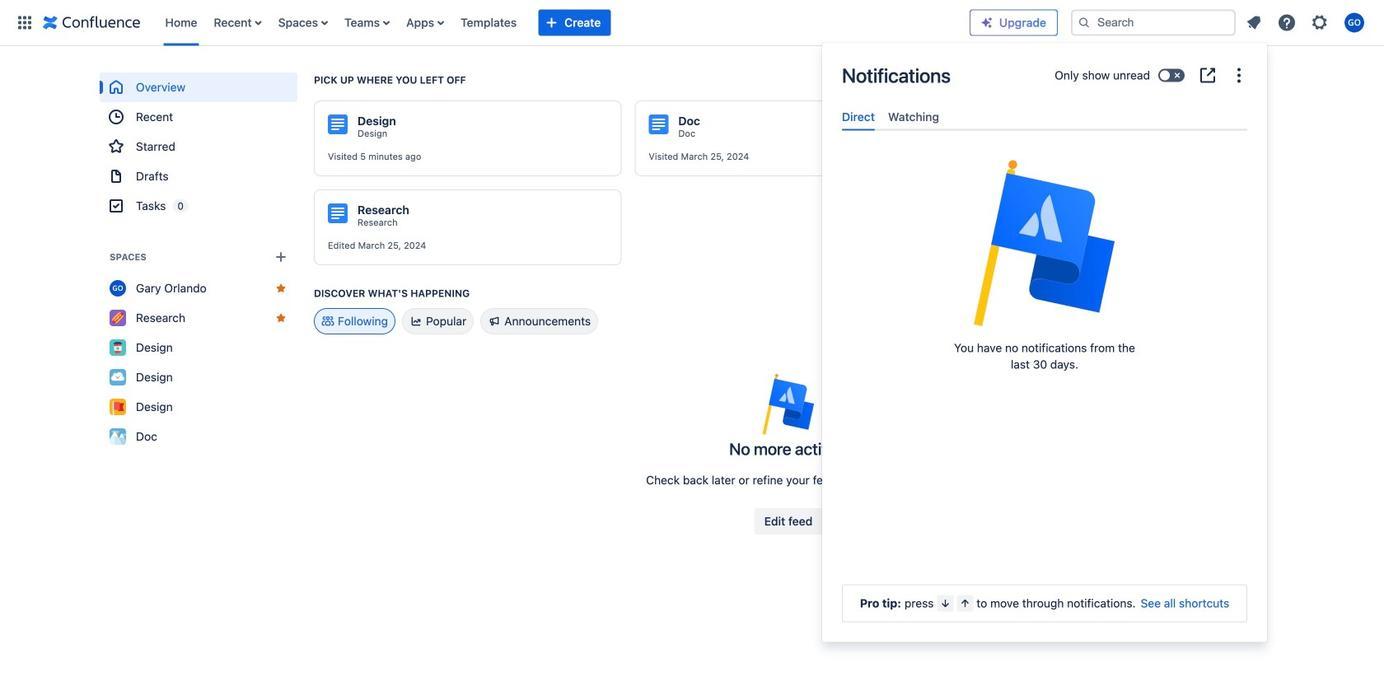 Task type: vqa. For each thing, say whether or not it's contained in the screenshot.
next Icon
no



Task type: locate. For each thing, give the bounding box(es) containing it.
arrow down image
[[939, 597, 952, 610]]

group
[[100, 73, 298, 221]]

tab panel
[[836, 131, 1254, 144]]

settings icon image
[[1310, 13, 1330, 33]]

list for premium image
[[1240, 8, 1375, 38]]

search image
[[1078, 16, 1091, 29]]

confluence image
[[43, 13, 141, 33], [43, 13, 141, 33]]

None search field
[[1071, 9, 1236, 36]]

2 unstar this space image from the top
[[274, 312, 288, 325]]

unstar this space image
[[274, 282, 288, 295], [274, 312, 288, 325]]

0 horizontal spatial list
[[157, 0, 970, 46]]

premium image
[[981, 16, 994, 29]]

0 vertical spatial unstar this space image
[[274, 282, 288, 295]]

list for the "appswitcher icon"
[[157, 0, 970, 46]]

dialog
[[823, 42, 1268, 642]]

global element
[[10, 0, 970, 46]]

banner
[[0, 0, 1385, 46]]

your profile and preferences image
[[1345, 13, 1365, 33]]

1 horizontal spatial list
[[1240, 8, 1375, 38]]

tab list
[[836, 103, 1254, 131]]

list
[[157, 0, 970, 46], [1240, 8, 1375, 38]]

1 vertical spatial unstar this space image
[[274, 312, 288, 325]]



Task type: describe. For each thing, give the bounding box(es) containing it.
appswitcher icon image
[[15, 13, 35, 33]]

button group group
[[755, 509, 823, 535]]

Search field
[[1071, 9, 1236, 36]]

notification icon image
[[1245, 13, 1264, 33]]

arrow up image
[[959, 597, 972, 610]]

create a space image
[[271, 247, 291, 267]]

help icon image
[[1278, 13, 1297, 33]]

1 unstar this space image from the top
[[274, 282, 288, 295]]

more image
[[1230, 66, 1249, 85]]

open notifications in a new tab image
[[1198, 66, 1218, 85]]



